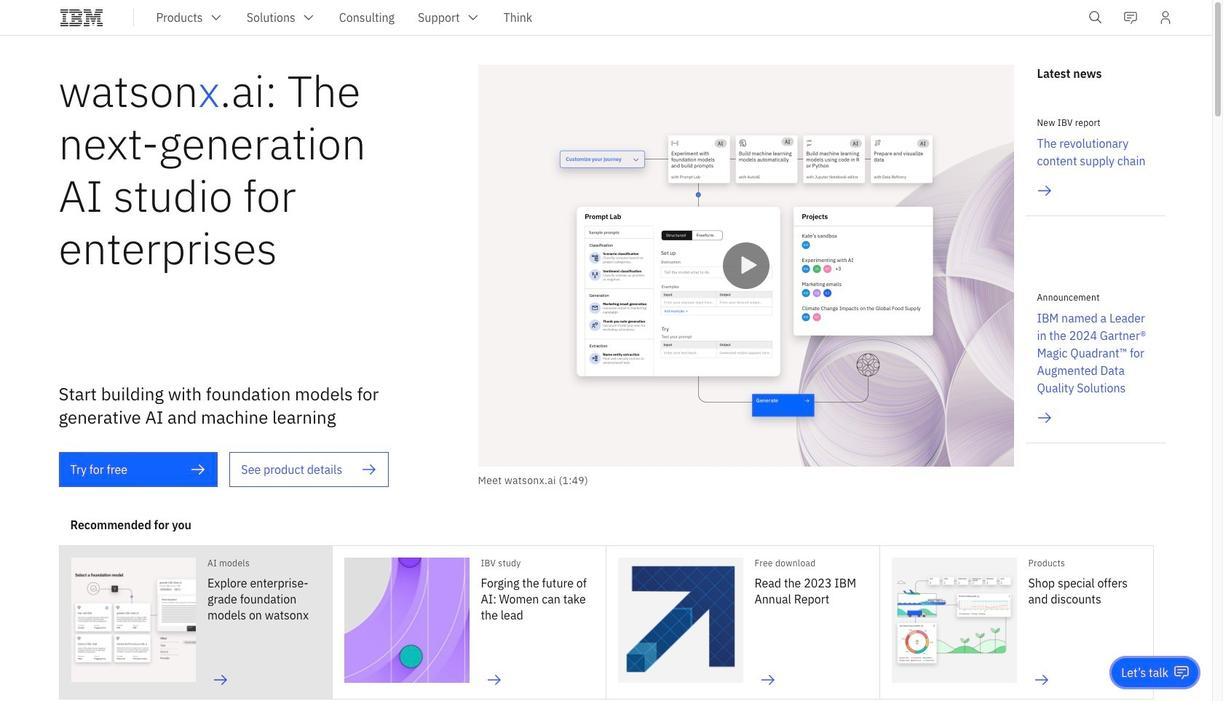 Task type: locate. For each thing, give the bounding box(es) containing it.
let's talk element
[[1121, 665, 1169, 681]]



Task type: vqa. For each thing, say whether or not it's contained in the screenshot.
SEARCH element
no



